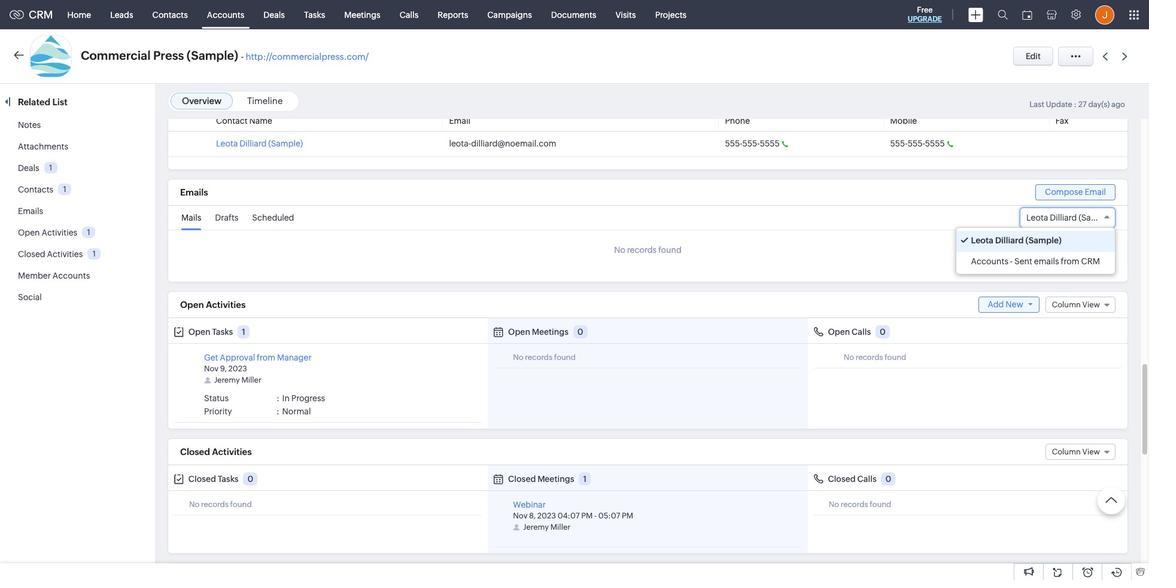 Task type: describe. For each thing, give the bounding box(es) containing it.
meetings link
[[335, 0, 390, 29]]

dilliard@noemail.com
[[471, 139, 556, 148]]

0 for open calls
[[880, 327, 886, 337]]

0 horizontal spatial contacts link
[[18, 185, 53, 195]]

(sample) down "accounts" link on the left top of the page
[[187, 48, 238, 62]]

2 vertical spatial leota dilliard (sample)
[[971, 236, 1062, 245]]

: for : in progress
[[277, 394, 279, 404]]

miller for get approval from manager
[[241, 376, 261, 385]]

free
[[917, 5, 933, 14]]

2 vertical spatial dilliard
[[995, 236, 1024, 245]]

ago
[[1112, 100, 1125, 109]]

nov inside webinar nov 8, 2023 04:07 pm - 05:07 pm
[[513, 512, 528, 521]]

0 horizontal spatial dilliard
[[240, 139, 267, 148]]

activities up open tasks on the bottom of the page
[[206, 300, 246, 310]]

from inside get approval from manager nov 9, 2023
[[257, 353, 275, 363]]

documents link
[[542, 0, 606, 29]]

emails link
[[18, 207, 43, 216]]

no records found for open calls
[[844, 353, 906, 362]]

2023 inside webinar nov 8, 2023 04:07 pm - 05:07 pm
[[537, 512, 556, 521]]

closed calls
[[828, 475, 877, 484]]

get approval from manager nov 9, 2023
[[204, 353, 312, 374]]

timeline link
[[247, 96, 283, 106]]

crm link
[[10, 8, 53, 21]]

accounts - sent emails from crm
[[971, 257, 1100, 266]]

jeremy for webinar
[[523, 523, 549, 532]]

update
[[1046, 100, 1073, 109]]

compose email
[[1045, 187, 1106, 197]]

commercial press (sample) - http://commercialpress.com/
[[81, 48, 369, 62]]

http://commercialpress.com/
[[246, 51, 369, 62]]

last
[[1030, 100, 1045, 109]]

calls link
[[390, 0, 428, 29]]

visits
[[616, 10, 636, 19]]

- inside webinar nov 8, 2023 04:07 pm - 05:07 pm
[[594, 512, 597, 521]]

leota dilliard (sample) inside field
[[1027, 213, 1113, 223]]

list
[[52, 97, 67, 107]]

campaigns link
[[478, 0, 542, 29]]

(sample) inside list box
[[1026, 236, 1062, 245]]

meetings inside 'link'
[[344, 10, 381, 19]]

closed meetings
[[508, 475, 574, 484]]

leota-dilliard@noemail.com
[[449, 139, 556, 148]]

mails
[[181, 213, 201, 223]]

1 vertical spatial email
[[1085, 187, 1106, 197]]

0 for closed tasks
[[247, 475, 253, 484]]

crm inside option
[[1081, 257, 1100, 266]]

get approval from manager link
[[204, 353, 312, 363]]

emails
[[1034, 257, 1059, 266]]

1 for contacts
[[63, 185, 66, 194]]

attachments
[[18, 142, 68, 151]]

contact name
[[216, 116, 272, 126]]

1 horizontal spatial contacts link
[[143, 0, 197, 29]]

: in progress
[[277, 394, 325, 404]]

activities up closed activities link
[[42, 228, 77, 238]]

commercial
[[81, 48, 151, 62]]

fax link
[[1056, 116, 1069, 126]]

add
[[988, 300, 1004, 309]]

1 vertical spatial deals link
[[18, 163, 39, 173]]

contact name link
[[216, 116, 272, 126]]

mobile
[[891, 116, 917, 126]]

home
[[67, 10, 91, 19]]

1 for closed activities
[[93, 250, 96, 259]]

member accounts link
[[18, 271, 90, 281]]

webinar link
[[513, 501, 546, 510]]

miller for webinar
[[551, 523, 571, 532]]

1 vertical spatial contacts
[[18, 185, 53, 195]]

http://commercialpress.com/ link
[[246, 51, 369, 62]]

8,
[[529, 512, 536, 521]]

0 horizontal spatial accounts
[[53, 271, 90, 281]]

4 555- from the left
[[908, 139, 925, 148]]

found for open meetings
[[554, 353, 576, 362]]

1 horizontal spatial closed activities
[[180, 447, 252, 457]]

profile image
[[1095, 5, 1115, 24]]

add new
[[988, 300, 1024, 309]]

accounts for accounts
[[207, 10, 244, 19]]

dilliard inside leota dilliard (sample) field
[[1050, 213, 1077, 223]]

last update : 27 day(s) ago
[[1030, 100, 1125, 109]]

priority
[[204, 407, 232, 417]]

0 for closed calls
[[886, 475, 892, 484]]

tasks inside "link"
[[304, 10, 325, 19]]

records for closed calls
[[841, 501, 868, 509]]

0 horizontal spatial deals
[[18, 163, 39, 173]]

accounts link
[[197, 0, 254, 29]]

1 5555 from the left
[[760, 139, 780, 148]]

accounts for accounts - sent emails from crm
[[971, 257, 1009, 266]]

1 vertical spatial open activities
[[180, 300, 246, 310]]

tasks for closed activities
[[218, 475, 239, 484]]

overview
[[182, 96, 222, 106]]

approval
[[220, 353, 255, 363]]

member accounts
[[18, 271, 90, 281]]

: normal
[[277, 407, 311, 417]]

reports link
[[428, 0, 478, 29]]

press
[[153, 48, 184, 62]]

27
[[1078, 100, 1087, 109]]

no records found for closed tasks
[[189, 501, 252, 509]]

0 horizontal spatial email
[[449, 116, 471, 126]]

records for open meetings
[[525, 353, 553, 362]]

phone
[[725, 116, 750, 126]]

day(s)
[[1089, 100, 1110, 109]]

related
[[18, 97, 50, 107]]

notes
[[18, 120, 41, 130]]

open tasks
[[188, 327, 233, 337]]

- inside commercial press (sample) - http://commercialpress.com/
[[241, 51, 244, 62]]

1 horizontal spatial emails
[[180, 188, 208, 198]]

0 horizontal spatial leota
[[216, 139, 238, 148]]

0 horizontal spatial crm
[[29, 8, 53, 21]]

social link
[[18, 293, 42, 302]]

timeline
[[247, 96, 283, 106]]

0 vertical spatial deals
[[264, 10, 285, 19]]

free upgrade
[[908, 5, 942, 23]]

1 for open activities
[[87, 228, 90, 237]]

campaigns
[[487, 10, 532, 19]]

status
[[204, 394, 229, 404]]

fax
[[1056, 116, 1069, 126]]

leads
[[110, 10, 133, 19]]

nov inside get approval from manager nov 9, 2023
[[204, 365, 219, 374]]

projects link
[[646, 0, 696, 29]]

visits link
[[606, 0, 646, 29]]

2 5555 from the left
[[925, 139, 945, 148]]

leads link
[[101, 0, 143, 29]]

calls for closed activities
[[858, 475, 877, 484]]



Task type: vqa. For each thing, say whether or not it's contained in the screenshot.
LAYOUT "link"
no



Task type: locate. For each thing, give the bounding box(es) containing it.
contacts up emails link
[[18, 185, 53, 195]]

accounts
[[207, 10, 244, 19], [971, 257, 1009, 266], [53, 271, 90, 281]]

1 horizontal spatial accounts
[[207, 10, 244, 19]]

records for open calls
[[856, 353, 883, 362]]

1 vertical spatial :
[[277, 394, 279, 404]]

jeremy miller
[[214, 376, 261, 385], [523, 523, 571, 532]]

nov left "8,"
[[513, 512, 528, 521]]

555-
[[725, 139, 743, 148], [743, 139, 760, 148], [891, 139, 908, 148], [908, 139, 925, 148]]

0 for open meetings
[[578, 327, 583, 337]]

2 vertical spatial calls
[[858, 475, 877, 484]]

jeremy miller down "8,"
[[523, 523, 571, 532]]

1 horizontal spatial 555-555-5555
[[891, 139, 945, 148]]

meetings for closed activities
[[538, 475, 574, 484]]

leota up 'accounts - sent emails from crm'
[[971, 236, 994, 245]]

1 horizontal spatial pm
[[622, 512, 633, 521]]

sent
[[1015, 257, 1033, 266]]

0 vertical spatial closed activities
[[18, 250, 83, 259]]

jeremy down "8,"
[[523, 523, 549, 532]]

3 555- from the left
[[891, 139, 908, 148]]

1 right closed activities link
[[93, 250, 96, 259]]

no for closed calls
[[829, 501, 839, 509]]

2 555-555-5555 from the left
[[891, 139, 945, 148]]

open
[[18, 228, 40, 238], [180, 300, 204, 310], [188, 327, 211, 337], [508, 327, 530, 337], [828, 327, 850, 337]]

1 horizontal spatial jeremy miller
[[523, 523, 571, 532]]

1 555-555-5555 from the left
[[725, 139, 780, 148]]

1 horizontal spatial leota
[[971, 236, 994, 245]]

emails up open activities link
[[18, 207, 43, 216]]

no for closed tasks
[[189, 501, 200, 509]]

found for closed calls
[[870, 501, 892, 509]]

0 horizontal spatial contacts
[[18, 185, 53, 195]]

0 vertical spatial 2023
[[228, 365, 247, 374]]

drafts
[[215, 213, 239, 223]]

email right compose
[[1085, 187, 1106, 197]]

- left 05:07
[[594, 512, 597, 521]]

previous record image
[[1103, 52, 1108, 60]]

miller
[[241, 376, 261, 385], [551, 523, 571, 532]]

deals down attachments
[[18, 163, 39, 173]]

0 vertical spatial :
[[1074, 100, 1077, 109]]

0 vertical spatial calls
[[400, 10, 419, 19]]

1
[[49, 163, 52, 172], [63, 185, 66, 194], [87, 228, 90, 237], [93, 250, 96, 259], [242, 327, 245, 337], [583, 475, 587, 484]]

webinar
[[513, 501, 546, 510]]

1 horizontal spatial from
[[1061, 257, 1080, 266]]

0 horizontal spatial 2023
[[228, 365, 247, 374]]

member
[[18, 271, 51, 281]]

no for open meetings
[[513, 353, 524, 362]]

contact
[[216, 116, 248, 126]]

1 horizontal spatial miller
[[551, 523, 571, 532]]

jeremy down 9,
[[214, 376, 240, 385]]

0 vertical spatial nov
[[204, 365, 219, 374]]

0 horizontal spatial nov
[[204, 365, 219, 374]]

0 right open calls
[[880, 327, 886, 337]]

1 right open activities link
[[87, 228, 90, 237]]

1 for deals
[[49, 163, 52, 172]]

deals link up http://commercialpress.com/
[[254, 0, 294, 29]]

accounts left 'sent'
[[971, 257, 1009, 266]]

deals link down attachments
[[18, 163, 39, 173]]

1 horizontal spatial deals link
[[254, 0, 294, 29]]

jeremy miller for webinar
[[523, 523, 571, 532]]

0 horizontal spatial jeremy
[[214, 376, 240, 385]]

activities up member accounts link
[[47, 250, 83, 259]]

upgrade
[[908, 15, 942, 23]]

2 vertical spatial leota
[[971, 236, 994, 245]]

0 horizontal spatial deals link
[[18, 163, 39, 173]]

1 vertical spatial crm
[[1081, 257, 1100, 266]]

leota down contact
[[216, 139, 238, 148]]

found
[[658, 245, 682, 255], [554, 353, 576, 362], [885, 353, 906, 362], [230, 501, 252, 509], [870, 501, 892, 509]]

0 right open meetings
[[578, 327, 583, 337]]

open calls
[[828, 327, 871, 337]]

no records found for open meetings
[[513, 353, 576, 362]]

1 vertical spatial emails
[[18, 207, 43, 216]]

0 vertical spatial leota
[[216, 139, 238, 148]]

activities up closed tasks
[[212, 447, 252, 457]]

attachments link
[[18, 142, 68, 151]]

nov down get
[[204, 365, 219, 374]]

1 horizontal spatial crm
[[1081, 257, 1100, 266]]

:
[[1074, 100, 1077, 109], [277, 394, 279, 404], [277, 407, 279, 417]]

1 vertical spatial jeremy miller
[[523, 523, 571, 532]]

from right emails
[[1061, 257, 1080, 266]]

deals left tasks "link"
[[264, 10, 285, 19]]

(sample) down name
[[268, 139, 303, 148]]

0 vertical spatial crm
[[29, 8, 53, 21]]

normal
[[282, 407, 311, 417]]

1 horizontal spatial jeremy
[[523, 523, 549, 532]]

profile element
[[1088, 0, 1122, 29]]

0 vertical spatial contacts link
[[143, 0, 197, 29]]

0 vertical spatial leota dilliard (sample)
[[216, 139, 303, 148]]

scheduled
[[252, 213, 294, 223]]

1 vertical spatial leota dilliard (sample)
[[1027, 213, 1113, 223]]

manager
[[277, 353, 312, 363]]

2 vertical spatial tasks
[[218, 475, 239, 484]]

leota-
[[449, 139, 471, 148]]

1 horizontal spatial deals
[[264, 10, 285, 19]]

jeremy miller for get approval from manager
[[214, 376, 261, 385]]

2 vertical spatial -
[[594, 512, 597, 521]]

closed
[[18, 250, 45, 259], [180, 447, 210, 457], [188, 475, 216, 484], [508, 475, 536, 484], [828, 475, 856, 484]]

dilliard
[[240, 139, 267, 148], [1050, 213, 1077, 223], [995, 236, 1024, 245]]

(sample)
[[187, 48, 238, 62], [268, 139, 303, 148], [1079, 213, 1113, 223], [1026, 236, 1062, 245]]

related list
[[18, 97, 69, 107]]

closed activities up closed tasks
[[180, 447, 252, 457]]

1 vertical spatial deals
[[18, 163, 39, 173]]

get
[[204, 353, 218, 363]]

1 horizontal spatial email
[[1085, 187, 1106, 197]]

no records found
[[614, 245, 682, 255], [513, 353, 576, 362], [844, 353, 906, 362], [189, 501, 252, 509], [829, 501, 892, 509]]

1 down attachments
[[49, 163, 52, 172]]

: left 'normal'
[[277, 407, 279, 417]]

documents
[[551, 10, 597, 19]]

open activities up closed activities link
[[18, 228, 77, 238]]

0 horizontal spatial open activities
[[18, 228, 77, 238]]

1 up webinar nov 8, 2023 04:07 pm - 05:07 pm
[[583, 475, 587, 484]]

tasks
[[304, 10, 325, 19], [212, 327, 233, 337], [218, 475, 239, 484]]

pm right 05:07
[[622, 512, 633, 521]]

0
[[578, 327, 583, 337], [880, 327, 886, 337], [247, 475, 253, 484], [886, 475, 892, 484]]

closed activities down open activities link
[[18, 250, 83, 259]]

- left 'sent'
[[1010, 257, 1013, 266]]

no for open calls
[[844, 353, 854, 362]]

2023 right "8,"
[[537, 512, 556, 521]]

2 horizontal spatial leota
[[1027, 213, 1048, 223]]

closed activities link
[[18, 250, 83, 259]]

contacts link up press
[[143, 0, 197, 29]]

0 horizontal spatial from
[[257, 353, 275, 363]]

2 vertical spatial meetings
[[538, 475, 574, 484]]

2 pm from the left
[[622, 512, 633, 521]]

reports
[[438, 10, 468, 19]]

(sample) down compose email in the right top of the page
[[1079, 213, 1113, 223]]

found for closed tasks
[[230, 501, 252, 509]]

2 horizontal spatial accounts
[[971, 257, 1009, 266]]

0 horizontal spatial closed activities
[[18, 250, 83, 259]]

accounts - sent emails from crm option
[[956, 252, 1115, 271]]

leota dilliard (sample) down name
[[216, 139, 303, 148]]

0 horizontal spatial -
[[241, 51, 244, 62]]

1 vertical spatial closed activities
[[180, 447, 252, 457]]

: for : normal
[[277, 407, 279, 417]]

accounts down closed activities link
[[53, 271, 90, 281]]

- inside option
[[1010, 257, 1013, 266]]

1 horizontal spatial dilliard
[[995, 236, 1024, 245]]

2 horizontal spatial -
[[1010, 257, 1013, 266]]

1 vertical spatial calls
[[852, 327, 871, 337]]

found for open calls
[[885, 353, 906, 362]]

compose
[[1045, 187, 1083, 197]]

webinar nov 8, 2023 04:07 pm - 05:07 pm
[[513, 501, 633, 521]]

new
[[1006, 300, 1024, 309]]

projects
[[655, 10, 687, 19]]

jeremy
[[214, 376, 240, 385], [523, 523, 549, 532]]

0 vertical spatial emails
[[180, 188, 208, 198]]

closed tasks
[[188, 475, 239, 484]]

1 vertical spatial leota
[[1027, 213, 1048, 223]]

: left 27
[[1074, 100, 1077, 109]]

1 vertical spatial accounts
[[971, 257, 1009, 266]]

jeremy for get approval from manager
[[214, 376, 240, 385]]

crm left home on the top
[[29, 8, 53, 21]]

0 vertical spatial miller
[[241, 376, 261, 385]]

1 vertical spatial tasks
[[212, 327, 233, 337]]

555-555-5555 down 'mobile' link
[[891, 139, 945, 148]]

0 horizontal spatial emails
[[18, 207, 43, 216]]

leota dilliard (sample)
[[216, 139, 303, 148], [1027, 213, 1113, 223], [971, 236, 1062, 245]]

1 555- from the left
[[725, 139, 743, 148]]

- down "accounts" link on the left top of the page
[[241, 51, 244, 62]]

1 vertical spatial 2023
[[537, 512, 556, 521]]

leota inside field
[[1027, 213, 1048, 223]]

1 vertical spatial from
[[257, 353, 275, 363]]

list box
[[956, 228, 1115, 274]]

email
[[449, 116, 471, 126], [1085, 187, 1106, 197]]

0 vertical spatial email
[[449, 116, 471, 126]]

list box containing leota dilliard (sample)
[[956, 228, 1115, 274]]

(sample) inside field
[[1079, 213, 1113, 223]]

0 vertical spatial jeremy
[[214, 376, 240, 385]]

1 up approval
[[242, 327, 245, 337]]

0 vertical spatial contacts
[[152, 10, 188, 19]]

1 horizontal spatial nov
[[513, 512, 528, 521]]

miller down 04:07
[[551, 523, 571, 532]]

activities
[[42, 228, 77, 238], [47, 250, 83, 259], [206, 300, 246, 310], [212, 447, 252, 457]]

name
[[249, 116, 272, 126]]

contacts up press
[[152, 10, 188, 19]]

calls for open activities
[[852, 327, 871, 337]]

0 horizontal spatial pm
[[581, 512, 593, 521]]

no records found for closed calls
[[829, 501, 892, 509]]

2 horizontal spatial dilliard
[[1050, 213, 1077, 223]]

2023
[[228, 365, 247, 374], [537, 512, 556, 521]]

1 pm from the left
[[581, 512, 593, 521]]

1 vertical spatial contacts link
[[18, 185, 53, 195]]

nov
[[204, 365, 219, 374], [513, 512, 528, 521]]

: left in
[[277, 394, 279, 404]]

1 vertical spatial miller
[[551, 523, 571, 532]]

pm right 04:07
[[581, 512, 593, 521]]

miller down get approval from manager nov 9, 2023
[[241, 376, 261, 385]]

pm
[[581, 512, 593, 521], [622, 512, 633, 521]]

dilliard up 'sent'
[[995, 236, 1024, 245]]

1 horizontal spatial 5555
[[925, 139, 945, 148]]

jeremy miller down 9,
[[214, 376, 261, 385]]

0 vertical spatial accounts
[[207, 10, 244, 19]]

mobile link
[[891, 116, 917, 126]]

accounts up commercial press (sample) - http://commercialpress.com/ at the top of the page
[[207, 10, 244, 19]]

555-555-5555 down phone "link"
[[725, 139, 780, 148]]

crm
[[29, 8, 53, 21], [1081, 257, 1100, 266]]

2 555- from the left
[[743, 139, 760, 148]]

0 right closed tasks
[[247, 475, 253, 484]]

05:07
[[598, 512, 620, 521]]

0 vertical spatial open activities
[[18, 228, 77, 238]]

records for closed tasks
[[201, 501, 229, 509]]

contacts link up emails link
[[18, 185, 53, 195]]

home link
[[58, 0, 101, 29]]

1 vertical spatial dilliard
[[1050, 213, 1077, 223]]

overview link
[[182, 96, 222, 106]]

04:07
[[558, 512, 580, 521]]

0 right closed calls
[[886, 475, 892, 484]]

9,
[[220, 365, 227, 374]]

0 vertical spatial meetings
[[344, 10, 381, 19]]

1 vertical spatial meetings
[[532, 327, 569, 337]]

tasks for open activities
[[212, 327, 233, 337]]

accounts inside option
[[971, 257, 1009, 266]]

1 vertical spatial -
[[1010, 257, 1013, 266]]

open meetings
[[508, 327, 569, 337]]

0 vertical spatial tasks
[[304, 10, 325, 19]]

0 horizontal spatial miller
[[241, 376, 261, 385]]

leota down compose
[[1027, 213, 1048, 223]]

0 horizontal spatial 555-555-5555
[[725, 139, 780, 148]]

tasks link
[[294, 0, 335, 29]]

edit
[[1026, 51, 1041, 61]]

dilliard down compose
[[1050, 213, 1077, 223]]

open activities link
[[18, 228, 77, 238]]

edit button
[[1013, 47, 1054, 66]]

0 horizontal spatial jeremy miller
[[214, 376, 261, 385]]

1 horizontal spatial -
[[594, 512, 597, 521]]

next record image
[[1122, 52, 1130, 60]]

no
[[614, 245, 626, 255], [513, 353, 524, 362], [844, 353, 854, 362], [189, 501, 200, 509], [829, 501, 839, 509]]

2023 inside get approval from manager nov 9, 2023
[[228, 365, 247, 374]]

leota dilliard (sample) down compose email in the right top of the page
[[1027, 213, 1113, 223]]

phone link
[[725, 116, 750, 126]]

1 vertical spatial jeremy
[[523, 523, 549, 532]]

0 horizontal spatial 5555
[[760, 139, 780, 148]]

emails up mails
[[180, 188, 208, 198]]

email link
[[449, 116, 471, 126]]

555-555-5555
[[725, 139, 780, 148], [891, 139, 945, 148]]

1 horizontal spatial 2023
[[537, 512, 556, 521]]

0 vertical spatial jeremy miller
[[214, 376, 261, 385]]

deals
[[264, 10, 285, 19], [18, 163, 39, 173]]

1 up open activities link
[[63, 185, 66, 194]]

social
[[18, 293, 42, 302]]

0 vertical spatial deals link
[[254, 0, 294, 29]]

leota
[[216, 139, 238, 148], [1027, 213, 1048, 223], [971, 236, 994, 245]]

2023 down approval
[[228, 365, 247, 374]]

meetings for open activities
[[532, 327, 569, 337]]

0 vertical spatial from
[[1061, 257, 1080, 266]]

from left manager
[[257, 353, 275, 363]]

2 vertical spatial :
[[277, 407, 279, 417]]

2 vertical spatial accounts
[[53, 271, 90, 281]]

crm right emails
[[1081, 257, 1100, 266]]

Leota Dilliard (Sample) field
[[1020, 208, 1116, 228]]

email up leota-
[[449, 116, 471, 126]]

1 horizontal spatial contacts
[[152, 10, 188, 19]]

(sample) up emails
[[1026, 236, 1062, 245]]

meetings
[[344, 10, 381, 19], [532, 327, 569, 337], [538, 475, 574, 484]]

dilliard down name
[[240, 139, 267, 148]]

contacts
[[152, 10, 188, 19], [18, 185, 53, 195]]

1 vertical spatial nov
[[513, 512, 528, 521]]

from inside option
[[1061, 257, 1080, 266]]

open activities up open tasks on the bottom of the page
[[180, 300, 246, 310]]

leota dilliard (sample) link
[[216, 139, 303, 148]]

leota dilliard (sample) up 'sent'
[[971, 236, 1062, 245]]

notes link
[[18, 120, 41, 130]]



